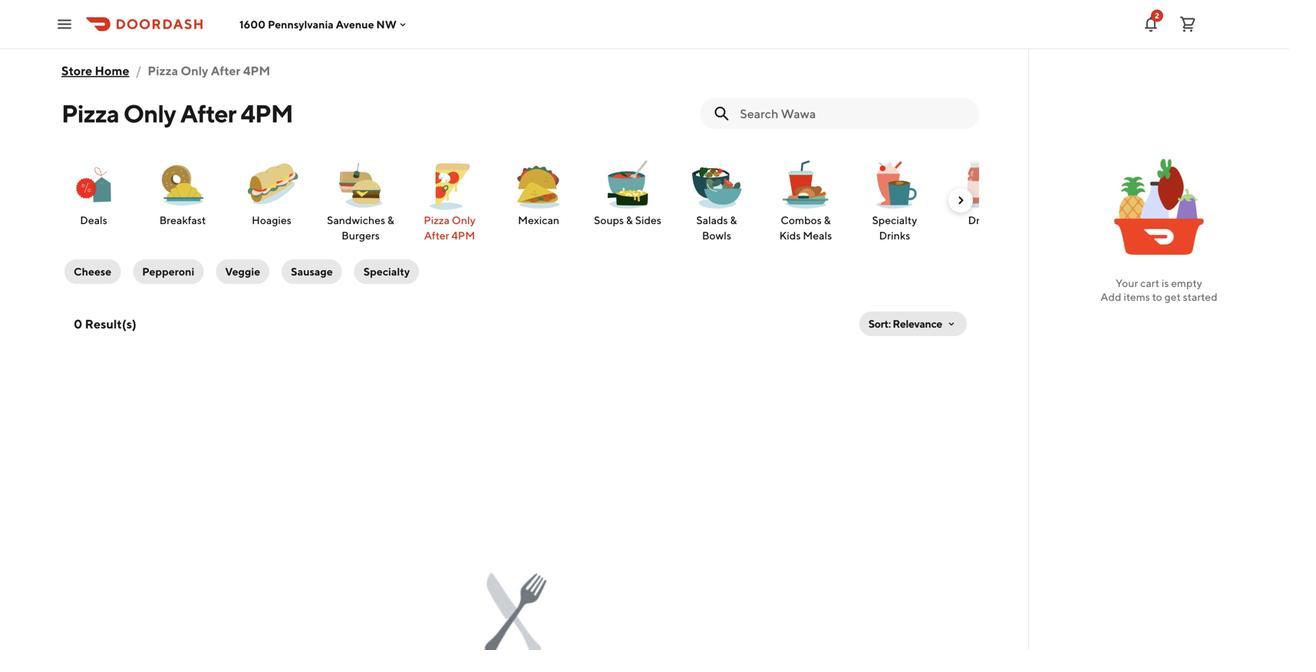 Task type: locate. For each thing, give the bounding box(es) containing it.
pepperoni button
[[133, 259, 204, 284]]

& up "meals" in the right top of the page
[[824, 214, 831, 226]]

/
[[136, 63, 141, 78]]

sort: relevance
[[869, 317, 943, 330]]

&
[[388, 214, 394, 226], [626, 214, 633, 226], [730, 214, 737, 226], [824, 214, 831, 226]]

specialty inside button
[[364, 265, 410, 278]]

2 horizontal spatial only
[[452, 214, 476, 226]]

only right '/'
[[181, 63, 208, 78]]

4pm down 1600
[[243, 63, 270, 78]]

1 horizontal spatial specialty
[[872, 214, 918, 226]]

3 & from the left
[[730, 214, 737, 226]]

salads & bowls link
[[679, 157, 755, 244]]

Search Wawa search field
[[740, 105, 967, 122]]

0 items, open order cart image
[[1179, 15, 1197, 33]]

pizza only after 4pm
[[61, 99, 293, 128], [424, 214, 476, 242]]

specialty drinks link
[[857, 157, 933, 244]]

combos & kids meals
[[780, 214, 832, 242]]

pepperoni
[[142, 265, 194, 278]]

combos
[[781, 214, 822, 226]]

2 horizontal spatial pizza
[[424, 214, 450, 226]]

pizza down store home link
[[61, 99, 119, 128]]

pizza right '/'
[[148, 63, 178, 78]]

store home link
[[61, 55, 129, 86]]

salads & bowls
[[697, 214, 737, 242]]

specialty link
[[351, 256, 422, 287]]

1 vertical spatial only
[[123, 99, 176, 128]]

2 vertical spatial only
[[452, 214, 476, 226]]

1 vertical spatial drinks
[[879, 229, 911, 242]]

& right sandwiches
[[388, 214, 394, 226]]

& left sides
[[626, 214, 633, 226]]

0 vertical spatial pizza only after 4pm
[[61, 99, 293, 128]]

specialty
[[872, 214, 918, 226], [364, 265, 410, 278]]

sandwiches & burgers
[[327, 214, 394, 242]]

is
[[1162, 277, 1169, 289]]

& for soups
[[626, 214, 633, 226]]

hoagies image
[[244, 157, 299, 213]]

specialty button
[[354, 259, 419, 284]]

deals
[[80, 214, 107, 226]]

breakfast
[[159, 214, 206, 226]]

0 result(s)
[[74, 317, 137, 331]]

& inside salads & bowls
[[730, 214, 737, 226]]

4pm down pizza only after 4pm image
[[452, 229, 475, 242]]

& right salads
[[730, 214, 737, 226]]

& inside combos & kids meals
[[824, 214, 831, 226]]

1 horizontal spatial pizza only after 4pm
[[424, 214, 476, 242]]

hoagies
[[252, 214, 292, 226]]

4 & from the left
[[824, 214, 831, 226]]

& for combos
[[824, 214, 831, 226]]

soups & sides link
[[589, 157, 666, 229]]

veggie button
[[216, 259, 270, 284]]

soups & sides image
[[600, 157, 656, 213]]

& for salads
[[730, 214, 737, 226]]

cart
[[1141, 277, 1160, 289]]

notification bell image
[[1142, 15, 1161, 33]]

started
[[1183, 291, 1218, 303]]

4pm up hoagies image
[[241, 99, 293, 128]]

sandwiches
[[327, 214, 385, 226]]

2
[[1155, 11, 1160, 20]]

cheese
[[74, 265, 112, 278]]

after down 1600
[[211, 63, 241, 78]]

pepperoni link
[[130, 256, 207, 287]]

0 horizontal spatial drinks
[[879, 229, 911, 242]]

0 horizontal spatial only
[[123, 99, 176, 128]]

only
[[181, 63, 208, 78], [123, 99, 176, 128], [452, 214, 476, 226]]

1 horizontal spatial drinks
[[968, 214, 1000, 226]]

drinks link
[[946, 157, 1022, 229]]

1600 pennsylvania avenue nw button
[[239, 18, 409, 31]]

store home / pizza only after 4pm
[[61, 63, 270, 78]]

1 vertical spatial specialty
[[364, 265, 410, 278]]

pizza only after 4pm down pizza only after 4pm image
[[424, 214, 476, 242]]

burgers
[[342, 229, 380, 242]]

drinks
[[968, 214, 1000, 226], [879, 229, 911, 242]]

1 vertical spatial pizza
[[61, 99, 119, 128]]

only down '/'
[[123, 99, 176, 128]]

0 horizontal spatial specialty
[[364, 265, 410, 278]]

0 vertical spatial only
[[181, 63, 208, 78]]

0 vertical spatial specialty
[[872, 214, 918, 226]]

& inside sandwiches & burgers
[[388, 214, 394, 226]]

add
[[1101, 291, 1122, 303]]

2 & from the left
[[626, 214, 633, 226]]

after
[[211, 63, 241, 78], [180, 99, 236, 128], [424, 229, 449, 242]]

specialty down burgers
[[364, 265, 410, 278]]

only down pizza only after 4pm image
[[452, 214, 476, 226]]

specialty down specialty drinks 'image'
[[872, 214, 918, 226]]

4pm
[[243, 63, 270, 78], [241, 99, 293, 128], [452, 229, 475, 242]]

after down pizza only after 4pm image
[[424, 229, 449, 242]]

drinks down specialty drinks 'image'
[[879, 229, 911, 242]]

1 horizontal spatial only
[[181, 63, 208, 78]]

drinks down 'drinks' image
[[968, 214, 1000, 226]]

1 & from the left
[[388, 214, 394, 226]]

empty
[[1171, 277, 1203, 289]]

salads & bowls image
[[689, 157, 745, 213]]

0 vertical spatial pizza
[[148, 63, 178, 78]]

sausage
[[291, 265, 333, 278]]

open menu image
[[55, 15, 74, 33]]

after down store home / pizza only after 4pm
[[180, 99, 236, 128]]

1 vertical spatial after
[[180, 99, 236, 128]]

0 horizontal spatial pizza only after 4pm
[[61, 99, 293, 128]]

next image
[[955, 194, 967, 206]]

pizza only after 4pm down store home / pizza only after 4pm
[[61, 99, 293, 128]]

pizza
[[148, 63, 178, 78], [61, 99, 119, 128], [424, 214, 450, 226]]

items
[[1124, 291, 1150, 303]]

pizza down pizza only after 4pm image
[[424, 214, 450, 226]]

pizza only after 4pm image
[[422, 157, 477, 213]]

combos & kids meals image
[[778, 157, 834, 213]]

veggie
[[225, 265, 260, 278]]

pizza only after 4pm link
[[411, 157, 488, 244]]

2 vertical spatial pizza
[[424, 214, 450, 226]]



Task type: vqa. For each thing, say whether or not it's contained in the screenshot.
the Combos & Kids Meals
yes



Task type: describe. For each thing, give the bounding box(es) containing it.
soups
[[594, 214, 624, 226]]

1 vertical spatial 4pm
[[241, 99, 293, 128]]

specialty for specialty
[[364, 265, 410, 278]]

mexican image
[[511, 157, 566, 213]]

home
[[95, 63, 129, 78]]

& for sandwiches
[[388, 214, 394, 226]]

2 vertical spatial 4pm
[[452, 229, 475, 242]]

sandwiches & burgers link
[[322, 157, 399, 244]]

get
[[1165, 291, 1181, 303]]

drinks image
[[956, 157, 1012, 213]]

meals
[[803, 229, 832, 242]]

veggie link
[[213, 256, 273, 287]]

mexican
[[518, 214, 560, 226]]

0 vertical spatial after
[[211, 63, 241, 78]]

avenue
[[336, 18, 374, 31]]

pennsylvania
[[268, 18, 334, 31]]

salads
[[697, 214, 728, 226]]

fork and knife image
[[459, 560, 570, 650]]

specialty for specialty drinks
[[872, 214, 918, 226]]

deals link
[[55, 157, 132, 229]]

0 horizontal spatial pizza
[[61, 99, 119, 128]]

deals image
[[66, 157, 121, 213]]

your cart is empty add items to get started
[[1101, 277, 1218, 303]]

soups & sides
[[594, 214, 662, 226]]

sides
[[635, 214, 662, 226]]

sort: relevance button
[[860, 312, 967, 336]]

combos & kids meals link
[[768, 157, 844, 244]]

sausage link
[[279, 256, 345, 287]]

0
[[74, 317, 82, 331]]

cheese button
[[64, 259, 121, 284]]

relevance
[[893, 317, 943, 330]]

cheese link
[[61, 256, 124, 287]]

0 vertical spatial 4pm
[[243, 63, 270, 78]]

to
[[1153, 291, 1163, 303]]

breakfast image
[[155, 157, 210, 213]]

0 vertical spatial drinks
[[968, 214, 1000, 226]]

2 vertical spatial after
[[424, 229, 449, 242]]

1 horizontal spatial pizza
[[148, 63, 178, 78]]

your
[[1116, 277, 1139, 289]]

sort:
[[869, 317, 891, 330]]

specialty drinks image
[[867, 157, 923, 213]]

mexican link
[[500, 157, 577, 229]]

specialty drinks
[[872, 214, 918, 242]]

store
[[61, 63, 92, 78]]

hoagies link
[[233, 157, 310, 229]]

1600 pennsylvania avenue nw
[[239, 18, 397, 31]]

sandwiches & burgers image
[[333, 157, 388, 213]]

result(s)
[[85, 317, 137, 331]]

bowls
[[702, 229, 732, 242]]

1600
[[239, 18, 266, 31]]

nw
[[376, 18, 397, 31]]

1 vertical spatial pizza only after 4pm
[[424, 214, 476, 242]]

breakfast link
[[144, 157, 221, 229]]

drinks inside 'specialty drinks'
[[879, 229, 911, 242]]

sausage button
[[282, 259, 342, 284]]

kids
[[780, 229, 801, 242]]



